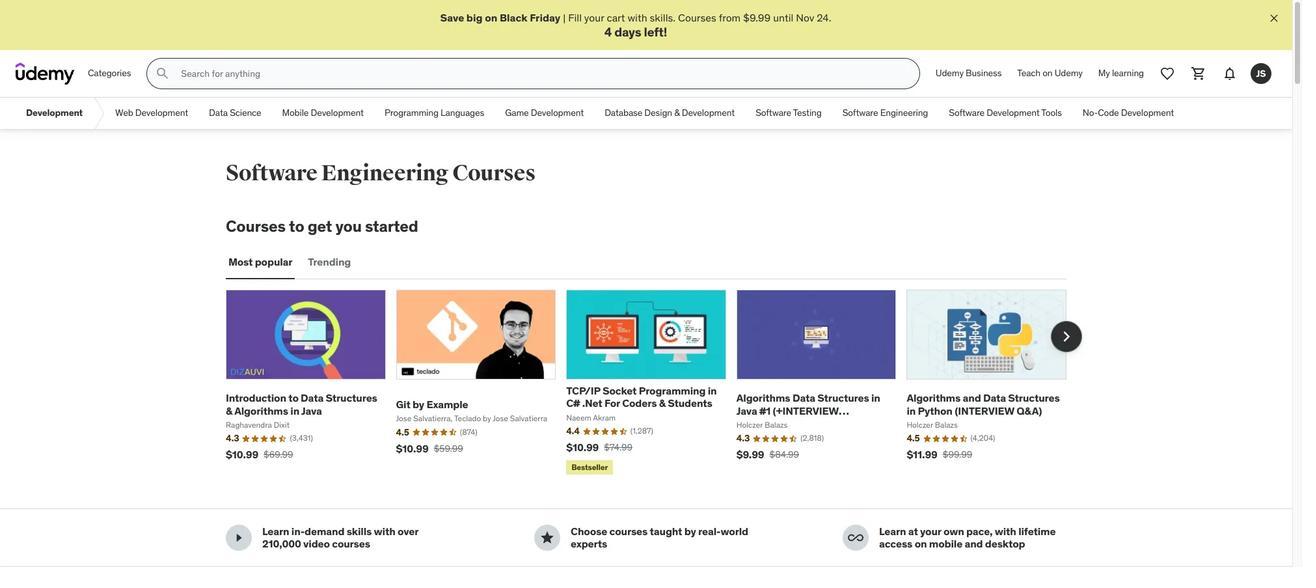 Task type: describe. For each thing, give the bounding box(es) containing it.
& inside database design & development link
[[675, 107, 680, 119]]

6 development from the left
[[987, 107, 1040, 119]]

(interview
[[955, 404, 1015, 417]]

introduction to data structures & algorithms in java
[[226, 391, 377, 417]]

programming inside tcp/ip socket programming in c# .net for coders & students
[[639, 384, 706, 397]]

algorithms for #1
[[737, 391, 791, 404]]

save big on black friday | fill your cart with skills. courses from $9.99 until nov 24. 4 days left!
[[440, 11, 832, 40]]

medium image
[[540, 530, 555, 546]]

categories button
[[80, 58, 139, 89]]

video
[[303, 537, 330, 550]]

database
[[605, 107, 643, 119]]

7 development from the left
[[1122, 107, 1175, 119]]

nov
[[796, 11, 815, 24]]

your inside save big on black friday | fill your cart with skills. courses from $9.99 until nov 24. 4 days left!
[[585, 11, 605, 24]]

learn in-demand skills with over 210,000 video courses
[[262, 525, 419, 550]]

languages
[[441, 107, 484, 119]]

algorithms data structures in java #1 (+interview questions)
[[737, 391, 881, 429]]

0 horizontal spatial programming
[[385, 107, 439, 119]]

until
[[774, 11, 794, 24]]

with inside save big on black friday | fill your cart with skills. courses from $9.99 until nov 24. 4 days left!
[[628, 11, 648, 24]]

git by example link
[[396, 398, 468, 411]]

software engineering link
[[832, 98, 939, 129]]

structures for introduction to data structures & algorithms in java
[[326, 391, 377, 404]]

algorithms and data structures in python (interview q&a)
[[907, 391, 1060, 417]]

by inside carousel 'element'
[[413, 398, 424, 411]]

& inside tcp/ip socket programming in c# .net for coders & students
[[659, 397, 666, 410]]

and inside learn at your own pace, with lifetime access on mobile and desktop
[[965, 537, 983, 550]]

q&a)
[[1017, 404, 1043, 417]]

on inside save big on black friday | fill your cart with skills. courses from $9.99 until nov 24. 4 days left!
[[485, 11, 498, 24]]

data science
[[209, 107, 261, 119]]

learn at your own pace, with lifetime access on mobile and desktop
[[880, 525, 1056, 550]]

arrow pointing to subcategory menu links image
[[93, 98, 105, 129]]

5 development from the left
[[682, 107, 735, 119]]

software for software testing
[[756, 107, 792, 119]]

friday
[[530, 11, 561, 24]]

questions)
[[737, 416, 800, 429]]

4
[[605, 24, 612, 40]]

& inside 'introduction to data structures & algorithms in java'
[[226, 404, 233, 417]]

shopping cart with 0 items image
[[1191, 66, 1207, 82]]

in inside tcp/ip socket programming in c# .net for coders & students
[[708, 384, 717, 397]]

no-code development link
[[1073, 98, 1185, 129]]

with inside the learn in-demand skills with over 210,000 video courses
[[374, 525, 396, 538]]

in-
[[292, 525, 305, 538]]

left!
[[644, 24, 668, 40]]

software testing link
[[746, 98, 832, 129]]

tools
[[1042, 107, 1062, 119]]

categories
[[88, 67, 131, 79]]

(+interview
[[773, 404, 839, 417]]

in inside 'introduction to data structures & algorithms in java'
[[291, 404, 300, 417]]

software testing
[[756, 107, 822, 119]]

in inside algorithms data structures in java #1 (+interview questions)
[[872, 391, 881, 404]]

web development link
[[105, 98, 199, 129]]

tcp/ip socket programming in c# .net for coders & students link
[[567, 384, 717, 410]]

coders
[[622, 397, 657, 410]]

database design & development link
[[594, 98, 746, 129]]

java inside algorithms data structures in java #1 (+interview questions)
[[737, 404, 758, 417]]

big
[[467, 11, 483, 24]]

web
[[115, 107, 133, 119]]

structures for algorithms and data structures in python (interview q&a)
[[1009, 391, 1060, 404]]

close image
[[1268, 12, 1281, 25]]

game development
[[505, 107, 584, 119]]

get
[[308, 216, 332, 236]]

software engineering courses
[[226, 160, 536, 187]]

at
[[909, 525, 918, 538]]

web development
[[115, 107, 188, 119]]

with inside learn at your own pace, with lifetime access on mobile and desktop
[[995, 525, 1017, 538]]

game
[[505, 107, 529, 119]]

learn for learn at your own pace, with lifetime access on mobile and desktop
[[880, 525, 907, 538]]

.net
[[583, 397, 603, 410]]

black
[[500, 11, 528, 24]]

started
[[365, 216, 418, 236]]

lifetime
[[1019, 525, 1056, 538]]

software development tools link
[[939, 98, 1073, 129]]

real-
[[699, 525, 721, 538]]

in inside algorithms and data structures in python (interview q&a)
[[907, 404, 916, 417]]

development inside 'link'
[[311, 107, 364, 119]]

c#
[[567, 397, 580, 410]]

you
[[336, 216, 362, 236]]

data science link
[[199, 98, 272, 129]]

no-code development
[[1083, 107, 1175, 119]]

by inside choose courses taught by real-world experts
[[685, 525, 696, 538]]

choose
[[571, 525, 608, 538]]

skills.
[[650, 11, 676, 24]]

teach
[[1018, 67, 1041, 79]]

tcp/ip
[[567, 384, 601, 397]]

2 horizontal spatial on
[[1043, 67, 1053, 79]]

world
[[721, 525, 749, 538]]

software for software development tools
[[949, 107, 985, 119]]

submit search image
[[155, 66, 171, 82]]

development link
[[16, 98, 93, 129]]

software development tools
[[949, 107, 1062, 119]]

210,000
[[262, 537, 301, 550]]

udemy image
[[16, 63, 75, 85]]

software engineering
[[843, 107, 929, 119]]



Task type: locate. For each thing, give the bounding box(es) containing it.
2 horizontal spatial structures
[[1009, 391, 1060, 404]]

1 java from the left
[[301, 404, 322, 417]]

0 horizontal spatial learn
[[262, 525, 289, 538]]

development right game
[[531, 107, 584, 119]]

development down udemy image
[[26, 107, 83, 119]]

algorithms
[[737, 391, 791, 404], [907, 391, 961, 404], [234, 404, 288, 417]]

mobile development link
[[272, 98, 374, 129]]

1 development from the left
[[26, 107, 83, 119]]

js link
[[1246, 58, 1277, 89]]

on left mobile
[[915, 537, 927, 550]]

on inside learn at your own pace, with lifetime access on mobile and desktop
[[915, 537, 927, 550]]

your right fill
[[585, 11, 605, 24]]

algorithms data structures in java #1 (+interview questions) link
[[737, 391, 881, 429]]

1 horizontal spatial programming
[[639, 384, 706, 397]]

my
[[1099, 67, 1110, 79]]

with
[[628, 11, 648, 24], [374, 525, 396, 538], [995, 525, 1017, 538]]

0 horizontal spatial by
[[413, 398, 424, 411]]

0 horizontal spatial medium image
[[231, 530, 247, 546]]

0 vertical spatial programming
[[385, 107, 439, 119]]

software for software engineering
[[843, 107, 879, 119]]

courses
[[678, 11, 717, 24], [453, 160, 536, 187], [226, 216, 286, 236]]

algorithms for python
[[907, 391, 961, 404]]

engineering for software engineering courses
[[321, 160, 449, 187]]

development right design on the top
[[682, 107, 735, 119]]

2 vertical spatial courses
[[226, 216, 286, 236]]

with right pace,
[[995, 525, 1017, 538]]

testing
[[793, 107, 822, 119]]

for
[[605, 397, 620, 410]]

1 vertical spatial by
[[685, 525, 696, 538]]

desktop
[[986, 537, 1026, 550]]

data inside algorithms and data structures in python (interview q&a)
[[984, 391, 1006, 404]]

your inside learn at your own pace, with lifetime access on mobile and desktop
[[921, 525, 942, 538]]

and right the "python"
[[963, 391, 981, 404]]

and inside algorithms and data structures in python (interview q&a)
[[963, 391, 981, 404]]

medium image
[[231, 530, 247, 546], [848, 530, 864, 546]]

software down mobile
[[226, 160, 317, 187]]

courses to get you started
[[226, 216, 418, 236]]

to for get
[[289, 216, 304, 236]]

0 horizontal spatial structures
[[326, 391, 377, 404]]

0 horizontal spatial &
[[226, 404, 233, 417]]

courses left taught
[[610, 525, 648, 538]]

0 horizontal spatial on
[[485, 11, 498, 24]]

medium image left "access"
[[848, 530, 864, 546]]

udemy business link
[[928, 58, 1010, 89]]

programming
[[385, 107, 439, 119], [639, 384, 706, 397]]

development right the web
[[135, 107, 188, 119]]

|
[[563, 11, 566, 24]]

medium image for learn at your own pace, with lifetime access on mobile and desktop
[[848, 530, 864, 546]]

to left get
[[289, 216, 304, 236]]

1 horizontal spatial java
[[737, 404, 758, 417]]

software
[[756, 107, 792, 119], [843, 107, 879, 119], [949, 107, 985, 119], [226, 160, 317, 187]]

database design & development
[[605, 107, 735, 119]]

0 vertical spatial on
[[485, 11, 498, 24]]

1 horizontal spatial with
[[628, 11, 648, 24]]

programming languages link
[[374, 98, 495, 129]]

0 vertical spatial and
[[963, 391, 981, 404]]

courses right video
[[332, 537, 370, 550]]

courses inside the learn in-demand skills with over 210,000 video courses
[[332, 537, 370, 550]]

1 learn from the left
[[262, 525, 289, 538]]

learn inside learn at your own pace, with lifetime access on mobile and desktop
[[880, 525, 907, 538]]

structures inside algorithms data structures in java #1 (+interview questions)
[[818, 391, 870, 404]]

by left real-
[[685, 525, 696, 538]]

udemy business
[[936, 67, 1002, 79]]

development
[[26, 107, 83, 119], [135, 107, 188, 119], [311, 107, 364, 119], [531, 107, 584, 119], [682, 107, 735, 119], [987, 107, 1040, 119], [1122, 107, 1175, 119]]

learn left in-
[[262, 525, 289, 538]]

2 java from the left
[[737, 404, 758, 417]]

2 horizontal spatial &
[[675, 107, 680, 119]]

over
[[398, 525, 419, 538]]

engineering for software engineering
[[881, 107, 929, 119]]

2 learn from the left
[[880, 525, 907, 538]]

with up days
[[628, 11, 648, 24]]

most
[[229, 255, 253, 268]]

1 vertical spatial your
[[921, 525, 942, 538]]

example
[[427, 398, 468, 411]]

1 horizontal spatial engineering
[[881, 107, 929, 119]]

data
[[209, 107, 228, 119], [301, 391, 324, 404], [793, 391, 816, 404], [984, 391, 1006, 404]]

0 horizontal spatial java
[[301, 404, 322, 417]]

java right introduction
[[301, 404, 322, 417]]

data inside algorithms data structures in java #1 (+interview questions)
[[793, 391, 816, 404]]

2 structures from the left
[[818, 391, 870, 404]]

2 medium image from the left
[[848, 530, 864, 546]]

0 horizontal spatial algorithms
[[234, 404, 288, 417]]

code
[[1098, 107, 1120, 119]]

courses left from
[[678, 11, 717, 24]]

algorithms inside 'introduction to data structures & algorithms in java'
[[234, 404, 288, 417]]

to right introduction
[[289, 391, 299, 404]]

no-
[[1083, 107, 1098, 119]]

1 vertical spatial and
[[965, 537, 983, 550]]

to inside 'introduction to data structures & algorithms in java'
[[289, 391, 299, 404]]

mobile
[[930, 537, 963, 550]]

0 vertical spatial engineering
[[881, 107, 929, 119]]

learning
[[1113, 67, 1145, 79]]

your right at
[[921, 525, 942, 538]]

my learning link
[[1091, 58, 1152, 89]]

experts
[[571, 537, 607, 550]]

0 vertical spatial by
[[413, 398, 424, 411]]

0 horizontal spatial courses
[[226, 216, 286, 236]]

0 vertical spatial your
[[585, 11, 605, 24]]

java
[[301, 404, 322, 417], [737, 404, 758, 417]]

1 horizontal spatial algorithms
[[737, 391, 791, 404]]

students
[[668, 397, 713, 410]]

1 vertical spatial courses
[[453, 160, 536, 187]]

my learning
[[1099, 67, 1145, 79]]

carousel element
[[226, 290, 1083, 478]]

java left #1
[[737, 404, 758, 417]]

data left the science
[[209, 107, 228, 119]]

software left testing
[[756, 107, 792, 119]]

1 medium image from the left
[[231, 530, 247, 546]]

0 horizontal spatial with
[[374, 525, 396, 538]]

js
[[1257, 68, 1267, 79]]

git
[[396, 398, 411, 411]]

on right teach
[[1043, 67, 1053, 79]]

from
[[719, 11, 741, 24]]

2 udemy from the left
[[1055, 67, 1083, 79]]

and right own
[[965, 537, 983, 550]]

udemy left business
[[936, 67, 964, 79]]

1 vertical spatial programming
[[639, 384, 706, 397]]

24.
[[817, 11, 832, 24]]

wishlist image
[[1160, 66, 1176, 82]]

introduction
[[226, 391, 286, 404]]

structures
[[326, 391, 377, 404], [818, 391, 870, 404], [1009, 391, 1060, 404]]

2 development from the left
[[135, 107, 188, 119]]

data right #1
[[793, 391, 816, 404]]

udemy left 'my'
[[1055, 67, 1083, 79]]

development right code
[[1122, 107, 1175, 119]]

trending
[[308, 255, 351, 268]]

by right "git"
[[413, 398, 424, 411]]

Search for anything text field
[[179, 63, 904, 85]]

days
[[615, 24, 642, 40]]

2 horizontal spatial with
[[995, 525, 1017, 538]]

fill
[[568, 11, 582, 24]]

notifications image
[[1223, 66, 1238, 82]]

1 horizontal spatial udemy
[[1055, 67, 1083, 79]]

cart
[[607, 11, 625, 24]]

your
[[585, 11, 605, 24], [921, 525, 942, 538]]

data inside 'introduction to data structures & algorithms in java'
[[301, 391, 324, 404]]

popular
[[255, 255, 293, 268]]

business
[[966, 67, 1002, 79]]

development right mobile
[[311, 107, 364, 119]]

learn for learn in-demand skills with over 210,000 video courses
[[262, 525, 289, 538]]

algorithms inside algorithms and data structures in python (interview q&a)
[[907, 391, 961, 404]]

mobile
[[282, 107, 309, 119]]

4 development from the left
[[531, 107, 584, 119]]

to for data
[[289, 391, 299, 404]]

teach on udemy link
[[1010, 58, 1091, 89]]

medium image left 210,000
[[231, 530, 247, 546]]

1 vertical spatial on
[[1043, 67, 1053, 79]]

python
[[918, 404, 953, 417]]

1 horizontal spatial learn
[[880, 525, 907, 538]]

most popular button
[[226, 247, 295, 278]]

algorithms inside algorithms data structures in java #1 (+interview questions)
[[737, 391, 791, 404]]

skills
[[347, 525, 372, 538]]

most popular
[[229, 255, 293, 268]]

software inside 'software engineering' link
[[843, 107, 879, 119]]

choose courses taught by real-world experts
[[571, 525, 749, 550]]

with left over
[[374, 525, 396, 538]]

1 horizontal spatial &
[[659, 397, 666, 410]]

mobile development
[[282, 107, 364, 119]]

1 udemy from the left
[[936, 67, 964, 79]]

udemy
[[936, 67, 964, 79], [1055, 67, 1083, 79]]

git by example
[[396, 398, 468, 411]]

teach on udemy
[[1018, 67, 1083, 79]]

0 horizontal spatial udemy
[[936, 67, 964, 79]]

3 structures from the left
[[1009, 391, 1060, 404]]

introduction to data structures & algorithms in java link
[[226, 391, 377, 417]]

1 horizontal spatial on
[[915, 537, 927, 550]]

2 horizontal spatial algorithms
[[907, 391, 961, 404]]

1 horizontal spatial structures
[[818, 391, 870, 404]]

demand
[[305, 525, 345, 538]]

development left tools
[[987, 107, 1040, 119]]

save
[[440, 11, 464, 24]]

1 horizontal spatial courses
[[610, 525, 648, 538]]

1 horizontal spatial your
[[921, 525, 942, 538]]

1 vertical spatial to
[[289, 391, 299, 404]]

1 horizontal spatial courses
[[453, 160, 536, 187]]

on
[[485, 11, 498, 24], [1043, 67, 1053, 79], [915, 537, 927, 550]]

data left q&a)
[[984, 391, 1006, 404]]

data right introduction
[[301, 391, 324, 404]]

java inside 'introduction to data structures & algorithms in java'
[[301, 404, 322, 417]]

0 vertical spatial to
[[289, 216, 304, 236]]

on right big
[[485, 11, 498, 24]]

#1
[[760, 404, 771, 417]]

by
[[413, 398, 424, 411], [685, 525, 696, 538]]

0 horizontal spatial your
[[585, 11, 605, 24]]

courses inside choose courses taught by real-world experts
[[610, 525, 648, 538]]

next image
[[1057, 326, 1077, 347]]

software right testing
[[843, 107, 879, 119]]

software down "udemy business" link at the top
[[949, 107, 985, 119]]

1 horizontal spatial by
[[685, 525, 696, 538]]

software for software engineering courses
[[226, 160, 317, 187]]

1 vertical spatial engineering
[[321, 160, 449, 187]]

3 development from the left
[[311, 107, 364, 119]]

socket
[[603, 384, 637, 397]]

access
[[880, 537, 913, 550]]

software inside software testing link
[[756, 107, 792, 119]]

2 horizontal spatial courses
[[678, 11, 717, 24]]

0 horizontal spatial courses
[[332, 537, 370, 550]]

structures inside 'introduction to data structures & algorithms in java'
[[326, 391, 377, 404]]

structures inside algorithms and data structures in python (interview q&a)
[[1009, 391, 1060, 404]]

2 vertical spatial on
[[915, 537, 927, 550]]

1 structures from the left
[[326, 391, 377, 404]]

medium image for learn in-demand skills with over 210,000 video courses
[[231, 530, 247, 546]]

software inside software development tools link
[[949, 107, 985, 119]]

taught
[[650, 525, 683, 538]]

0 vertical spatial courses
[[678, 11, 717, 24]]

learn left at
[[880, 525, 907, 538]]

courses inside save big on black friday | fill your cart with skills. courses from $9.99 until nov 24. 4 days left!
[[678, 11, 717, 24]]

1 horizontal spatial medium image
[[848, 530, 864, 546]]

courses down game
[[453, 160, 536, 187]]

tcp/ip socket programming in c# .net for coders & students
[[567, 384, 717, 410]]

0 horizontal spatial engineering
[[321, 160, 449, 187]]

design
[[645, 107, 673, 119]]

courses up most popular
[[226, 216, 286, 236]]

learn inside the learn in-demand skills with over 210,000 video courses
[[262, 525, 289, 538]]



Task type: vqa. For each thing, say whether or not it's contained in the screenshot.
Web
yes



